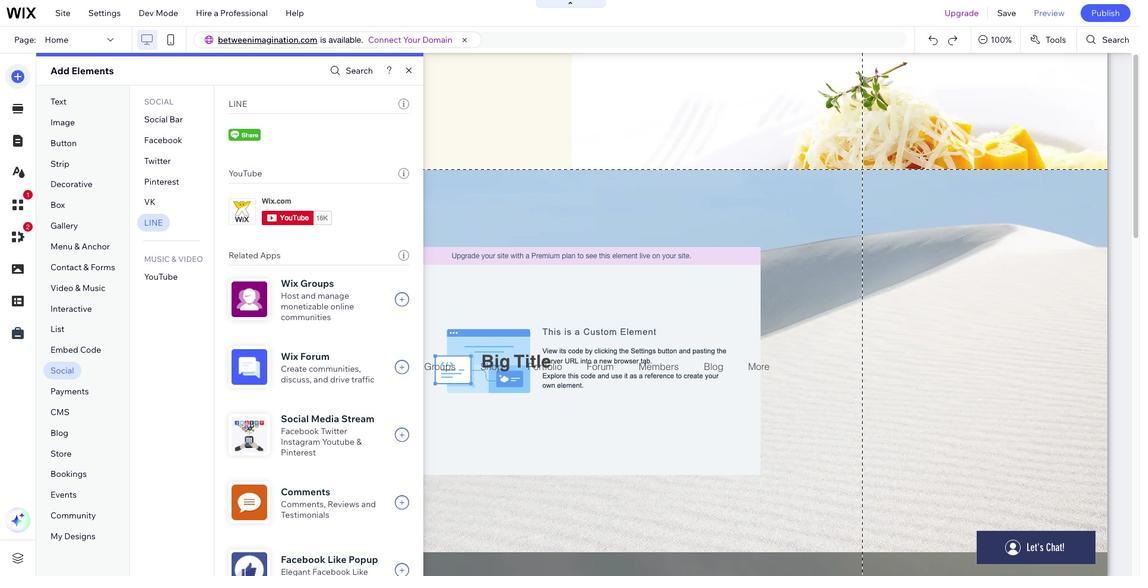Task type: locate. For each thing, give the bounding box(es) containing it.
mode
[[156, 8, 178, 18]]

0 vertical spatial youtube
[[229, 168, 262, 179]]

groups
[[301, 277, 334, 289]]

dev
[[139, 8, 154, 18]]

1 horizontal spatial youtube
[[229, 168, 262, 179]]

and down groups
[[301, 291, 316, 301]]

2 wix from the top
[[281, 351, 298, 362]]

video
[[178, 254, 203, 264], [50, 283, 73, 293]]

communities
[[281, 312, 331, 323]]

wix
[[281, 277, 298, 289], [281, 351, 298, 362]]

search
[[1103, 34, 1130, 45], [346, 65, 373, 76]]

pinterest inside social media stream facebook twitter instagram youtube & pinterest
[[281, 447, 316, 458]]

social media stream facebook twitter instagram youtube & pinterest
[[281, 413, 375, 458]]

hire a professional
[[196, 8, 268, 18]]

cms
[[50, 407, 70, 418]]

social up social bar
[[144, 97, 174, 106]]

0 vertical spatial search button
[[1078, 27, 1141, 53]]

blog
[[50, 428, 68, 438]]

0 vertical spatial line
[[229, 99, 247, 109]]

professional
[[220, 8, 268, 18]]

music right 'forms'
[[144, 254, 170, 264]]

twitter down social bar
[[144, 155, 171, 166]]

box
[[50, 200, 65, 210]]

facebook
[[144, 135, 182, 145], [281, 426, 319, 437], [281, 554, 326, 566]]

pinterest up vk
[[144, 176, 179, 187]]

and left drive
[[314, 374, 328, 385]]

payments
[[50, 386, 89, 397]]

1 vertical spatial facebook
[[281, 426, 319, 437]]

twitter
[[144, 155, 171, 166], [321, 426, 347, 437]]

facebook inside social media stream facebook twitter instagram youtube & pinterest
[[281, 426, 319, 437]]

0 vertical spatial and
[[301, 291, 316, 301]]

0 horizontal spatial pinterest
[[144, 176, 179, 187]]

wix inside wix groups host and manage monetizable online communities
[[281, 277, 298, 289]]

domain
[[423, 34, 453, 45]]

facebook left like
[[281, 554, 326, 566]]

1 horizontal spatial line
[[229, 99, 247, 109]]

0 vertical spatial facebook
[[144, 135, 182, 145]]

2 vertical spatial and
[[362, 499, 376, 510]]

youtube
[[229, 168, 262, 179], [144, 272, 178, 282]]

social down embed
[[50, 365, 74, 376]]

code
[[80, 345, 101, 355]]

dev mode
[[139, 8, 178, 18]]

designs
[[64, 531, 96, 542]]

hire
[[196, 8, 212, 18]]

100%
[[991, 34, 1012, 45]]

1 wix from the top
[[281, 277, 298, 289]]

save button
[[989, 0, 1026, 26]]

publish
[[1092, 8, 1120, 18]]

music
[[144, 254, 170, 264], [82, 283, 105, 293]]

0 vertical spatial music
[[144, 254, 170, 264]]

upgrade
[[945, 8, 979, 18]]

related
[[229, 250, 258, 261]]

1 vertical spatial youtube
[[144, 272, 178, 282]]

search button down "publish"
[[1078, 27, 1141, 53]]

testimonials
[[281, 510, 330, 520]]

wix up create
[[281, 351, 298, 362]]

0 horizontal spatial line
[[144, 218, 163, 228]]

0 vertical spatial pinterest
[[144, 176, 179, 187]]

&
[[74, 241, 80, 252], [172, 254, 177, 264], [84, 262, 89, 273], [75, 283, 81, 293], [357, 437, 362, 447]]

1 vertical spatial and
[[314, 374, 328, 385]]

and inside wix forum create communities, discuss, and drive traffic
[[314, 374, 328, 385]]

and right the reviews
[[362, 499, 376, 510]]

wix up host
[[281, 277, 298, 289]]

music & video
[[144, 254, 203, 264]]

0 vertical spatial video
[[178, 254, 203, 264]]

2 button
[[5, 222, 33, 250]]

a
[[214, 8, 219, 18]]

wix groups host and manage monetizable online communities
[[281, 277, 354, 323]]

1 vertical spatial search
[[346, 65, 373, 76]]

social up the instagram
[[281, 413, 309, 425]]

1 horizontal spatial search button
[[1078, 27, 1141, 53]]

0 vertical spatial wix
[[281, 277, 298, 289]]

my
[[50, 531, 63, 542]]

social
[[144, 97, 174, 106], [144, 114, 168, 125], [50, 365, 74, 376], [281, 413, 309, 425]]

1 horizontal spatial pinterest
[[281, 447, 316, 458]]

1 horizontal spatial video
[[178, 254, 203, 264]]

and
[[301, 291, 316, 301], [314, 374, 328, 385], [362, 499, 376, 510]]

0 vertical spatial search
[[1103, 34, 1130, 45]]

2 vertical spatial facebook
[[281, 554, 326, 566]]

1 horizontal spatial twitter
[[321, 426, 347, 437]]

contact
[[50, 262, 82, 273]]

1 vertical spatial wix
[[281, 351, 298, 362]]

1 horizontal spatial search
[[1103, 34, 1130, 45]]

twitter down media
[[321, 426, 347, 437]]

0 horizontal spatial twitter
[[144, 155, 171, 166]]

menu
[[50, 241, 73, 252]]

video left "related"
[[178, 254, 203, 264]]

video down 'contact'
[[50, 283, 73, 293]]

0 horizontal spatial search button
[[328, 62, 373, 79]]

community
[[50, 510, 96, 521]]

pinterest up comments
[[281, 447, 316, 458]]

1 vertical spatial pinterest
[[281, 447, 316, 458]]

search down publish button
[[1103, 34, 1130, 45]]

1 vertical spatial twitter
[[321, 426, 347, 437]]

and inside wix groups host and manage monetizable online communities
[[301, 291, 316, 301]]

decorative
[[50, 179, 93, 190]]

1 vertical spatial search button
[[328, 62, 373, 79]]

discuss,
[[281, 374, 312, 385]]

0 horizontal spatial music
[[82, 283, 105, 293]]

0 horizontal spatial video
[[50, 283, 73, 293]]

& for music
[[172, 254, 177, 264]]

like
[[328, 554, 347, 566]]

& for contact
[[84, 262, 89, 273]]

0 vertical spatial twitter
[[144, 155, 171, 166]]

search button
[[1078, 27, 1141, 53], [328, 62, 373, 79]]

search down the available.
[[346, 65, 373, 76]]

and for comments
[[362, 499, 376, 510]]

music down 'forms'
[[82, 283, 105, 293]]

comments comments, reviews and testimonials
[[281, 486, 376, 520]]

settings
[[88, 8, 121, 18]]

site
[[55, 8, 71, 18]]

save
[[998, 8, 1017, 18]]

2
[[26, 223, 30, 231]]

& for menu
[[74, 241, 80, 252]]

elements
[[72, 65, 114, 77]]

facebook down social bar
[[144, 135, 182, 145]]

and inside comments comments, reviews and testimonials
[[362, 499, 376, 510]]

twitter inside social media stream facebook twitter instagram youtube & pinterest
[[321, 426, 347, 437]]

menu & anchor
[[50, 241, 110, 252]]

bar
[[170, 114, 183, 125]]

search button down the available.
[[328, 62, 373, 79]]

embed code
[[50, 345, 101, 355]]

wix inside wix forum create communities, discuss, and drive traffic
[[281, 351, 298, 362]]

1 button
[[5, 190, 33, 217]]

facebook down media
[[281, 426, 319, 437]]

0 horizontal spatial youtube
[[144, 272, 178, 282]]



Task type: vqa. For each thing, say whether or not it's contained in the screenshot.


Task type: describe. For each thing, give the bounding box(es) containing it.
connect
[[368, 34, 401, 45]]

1 horizontal spatial music
[[144, 254, 170, 264]]

media
[[311, 413, 339, 425]]

contact & forms
[[50, 262, 115, 273]]

wix forum create communities, discuss, and drive traffic
[[281, 351, 375, 385]]

drive
[[330, 374, 350, 385]]

tools button
[[1021, 27, 1077, 53]]

100% button
[[972, 27, 1021, 53]]

betweenimagination.com
[[218, 34, 318, 45]]

create
[[281, 364, 307, 374]]

forms
[[91, 262, 115, 273]]

facebook like popup
[[281, 554, 378, 566]]

0 horizontal spatial search
[[346, 65, 373, 76]]

button
[[50, 138, 77, 148]]

list
[[50, 324, 65, 335]]

home
[[45, 34, 68, 45]]

online
[[331, 301, 354, 312]]

social inside social media stream facebook twitter instagram youtube & pinterest
[[281, 413, 309, 425]]

forum
[[301, 351, 330, 362]]

related apps
[[229, 250, 281, 261]]

1 vertical spatial video
[[50, 283, 73, 293]]

anchor
[[82, 241, 110, 252]]

facebook for facebook
[[144, 135, 182, 145]]

stream
[[342, 413, 375, 425]]

vk
[[144, 197, 156, 208]]

facebook for facebook like popup
[[281, 554, 326, 566]]

popup
[[349, 554, 378, 566]]

1 vertical spatial line
[[144, 218, 163, 228]]

comments
[[281, 486, 330, 498]]

is
[[320, 35, 326, 45]]

available.
[[329, 35, 364, 45]]

monetizable
[[281, 301, 329, 312]]

manage
[[318, 291, 349, 301]]

& for video
[[75, 283, 81, 293]]

social left bar
[[144, 114, 168, 125]]

comments,
[[281, 499, 326, 510]]

youtube
[[322, 437, 355, 447]]

reviews
[[328, 499, 360, 510]]

text
[[50, 96, 67, 107]]

traffic
[[352, 374, 375, 385]]

publish button
[[1081, 4, 1131, 22]]

events
[[50, 490, 77, 500]]

preview
[[1035, 8, 1065, 18]]

apps
[[260, 250, 281, 261]]

embed
[[50, 345, 78, 355]]

and for wix
[[301, 291, 316, 301]]

video & music
[[50, 283, 105, 293]]

social bar
[[144, 114, 183, 125]]

wix for wix groups
[[281, 277, 298, 289]]

1
[[26, 191, 30, 198]]

gallery
[[50, 221, 78, 231]]

strip
[[50, 158, 69, 169]]

my designs
[[50, 531, 96, 542]]

add
[[50, 65, 69, 77]]

& inside social media stream facebook twitter instagram youtube & pinterest
[[357, 437, 362, 447]]

host
[[281, 291, 299, 301]]

bookings
[[50, 469, 87, 480]]

image
[[50, 117, 75, 128]]

your
[[403, 34, 421, 45]]

is available. connect your domain
[[320, 34, 453, 45]]

interactive
[[50, 303, 92, 314]]

instagram
[[281, 437, 320, 447]]

wix for wix forum
[[281, 351, 298, 362]]

tools
[[1046, 34, 1067, 45]]

1 vertical spatial music
[[82, 283, 105, 293]]

help
[[286, 8, 304, 18]]

preview button
[[1026, 0, 1074, 26]]

add elements
[[50, 65, 114, 77]]

communities,
[[309, 364, 361, 374]]

store
[[50, 448, 72, 459]]



